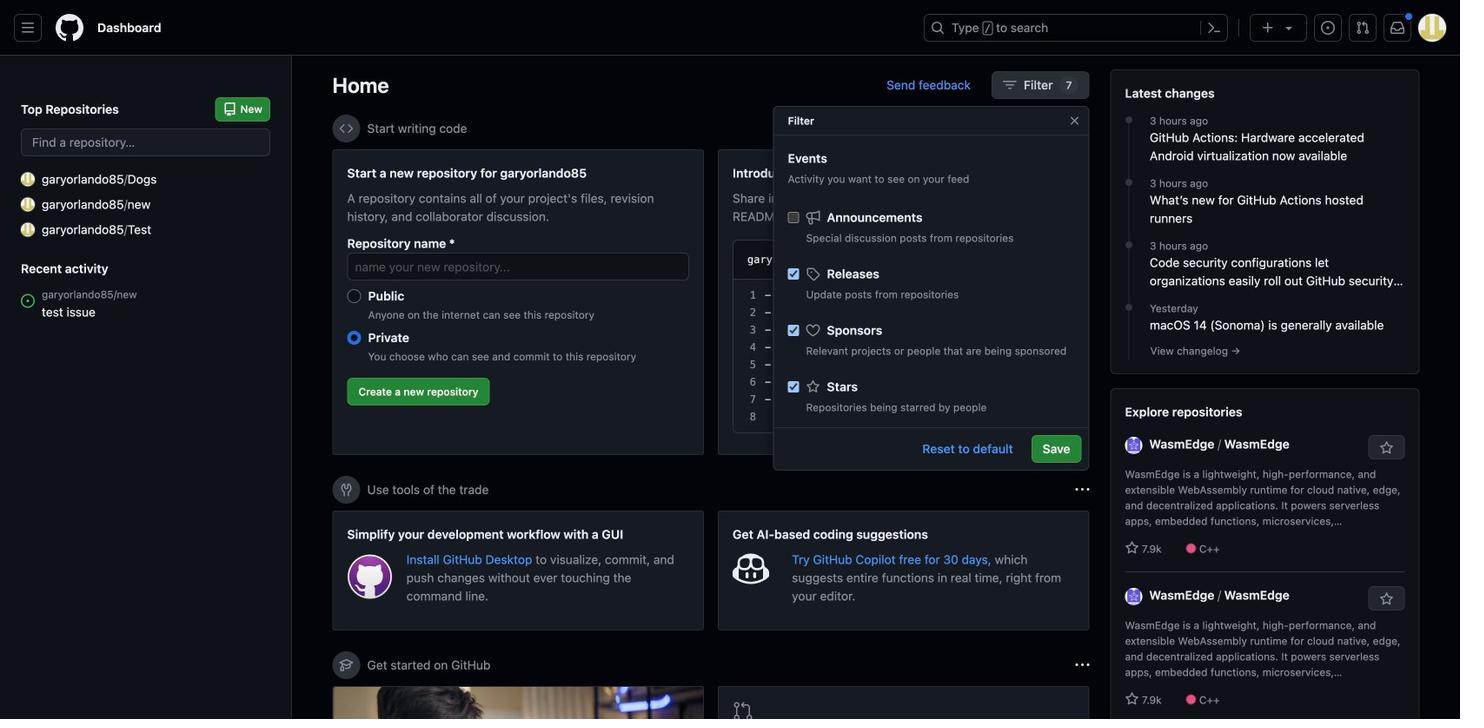 Task type: locate. For each thing, give the bounding box(es) containing it.
0 vertical spatial star image
[[806, 380, 820, 394]]

why am i seeing this? image
[[1076, 122, 1090, 136], [1076, 483, 1090, 497]]

1 why am i seeing this? image from the top
[[1076, 122, 1090, 136]]

mortar board image
[[339, 659, 353, 673]]

2 dot fill image from the top
[[1122, 238, 1136, 252]]

dot fill image
[[1122, 113, 1136, 127], [1122, 301, 1136, 315]]

None checkbox
[[788, 212, 799, 223]]

tag image
[[806, 267, 820, 281]]

Top Repositories search field
[[21, 129, 270, 156]]

close menu image
[[1068, 114, 1082, 128]]

git pull request image
[[733, 702, 754, 720]]

explore repositories navigation
[[1111, 389, 1420, 720]]

2 dot fill image from the top
[[1122, 301, 1136, 315]]

None submit
[[1004, 248, 1060, 272]]

new image
[[21, 198, 35, 212]]

0 vertical spatial why am i seeing this? image
[[1076, 122, 1090, 136]]

simplify your development workflow with a gui element
[[333, 511, 704, 631]]

heart image
[[806, 324, 820, 338]]

tools image
[[339, 483, 353, 497]]

filter image
[[1003, 78, 1017, 92]]

None radio
[[347, 331, 361, 345]]

None checkbox
[[788, 269, 799, 280], [788, 325, 799, 336], [788, 382, 799, 393], [788, 269, 799, 280], [788, 325, 799, 336], [788, 382, 799, 393]]

0 horizontal spatial star image
[[806, 380, 820, 394]]

star this repository image
[[1380, 442, 1394, 456]]

1 horizontal spatial star image
[[1125, 693, 1139, 707]]

why am i seeing this? image for introduce yourself with a profile readme element
[[1076, 122, 1090, 136]]

None radio
[[347, 289, 361, 303]]

what is github? image
[[333, 688, 703, 720]]

1 vertical spatial star image
[[1125, 693, 1139, 707]]

0 vertical spatial dot fill image
[[1122, 176, 1136, 190]]

1 dot fill image from the top
[[1122, 113, 1136, 127]]

star image
[[806, 380, 820, 394], [1125, 693, 1139, 707]]

1 dot fill image from the top
[[1122, 176, 1136, 190]]

dot fill image
[[1122, 176, 1136, 190], [1122, 238, 1136, 252]]

Find a repository… text field
[[21, 129, 270, 156]]

1 vertical spatial why am i seeing this? image
[[1076, 483, 1090, 497]]

why am i seeing this? image
[[1076, 659, 1090, 673]]

menu
[[774, 196, 1089, 655]]

none radio inside start a new repository element
[[347, 289, 361, 303]]

notifications image
[[1391, 21, 1405, 35]]

1 vertical spatial dot fill image
[[1122, 238, 1136, 252]]

2 why am i seeing this? image from the top
[[1076, 483, 1090, 497]]

why am i seeing this? image for get ai-based coding suggestions element
[[1076, 483, 1090, 497]]

introduce yourself with a profile readme element
[[718, 150, 1090, 456]]

1 vertical spatial dot fill image
[[1122, 301, 1136, 315]]

none radio inside start a new repository element
[[347, 331, 361, 345]]

what is github? element
[[333, 687, 704, 720]]

open issue image
[[21, 294, 35, 308]]

0 vertical spatial dot fill image
[[1122, 113, 1136, 127]]

start a new repository element
[[333, 150, 704, 456]]



Task type: vqa. For each thing, say whether or not it's contained in the screenshot.
'SHIELD LOCK' Icon
no



Task type: describe. For each thing, give the bounding box(es) containing it.
star image
[[1125, 542, 1139, 556]]

triangle down image
[[1282, 21, 1296, 35]]

explore element
[[1111, 70, 1420, 720]]

star this repository image
[[1380, 593, 1394, 607]]

dogs image
[[21, 173, 35, 186]]

megaphone image
[[806, 211, 820, 225]]

@wasmedge profile image
[[1125, 588, 1143, 606]]

test image
[[21, 223, 35, 237]]

get ai-based coding suggestions element
[[718, 511, 1090, 631]]

command palette image
[[1208, 21, 1221, 35]]

issue opened image
[[1321, 21, 1335, 35]]

name your new repository... text field
[[347, 253, 689, 281]]

code image
[[339, 122, 353, 136]]

git pull request image
[[1356, 21, 1370, 35]]

homepage image
[[56, 14, 83, 42]]

@wasmedge profile image
[[1125, 437, 1143, 455]]

plus image
[[1261, 21, 1275, 35]]

github desktop image
[[347, 555, 393, 600]]

none submit inside introduce yourself with a profile readme element
[[1004, 248, 1060, 272]]



